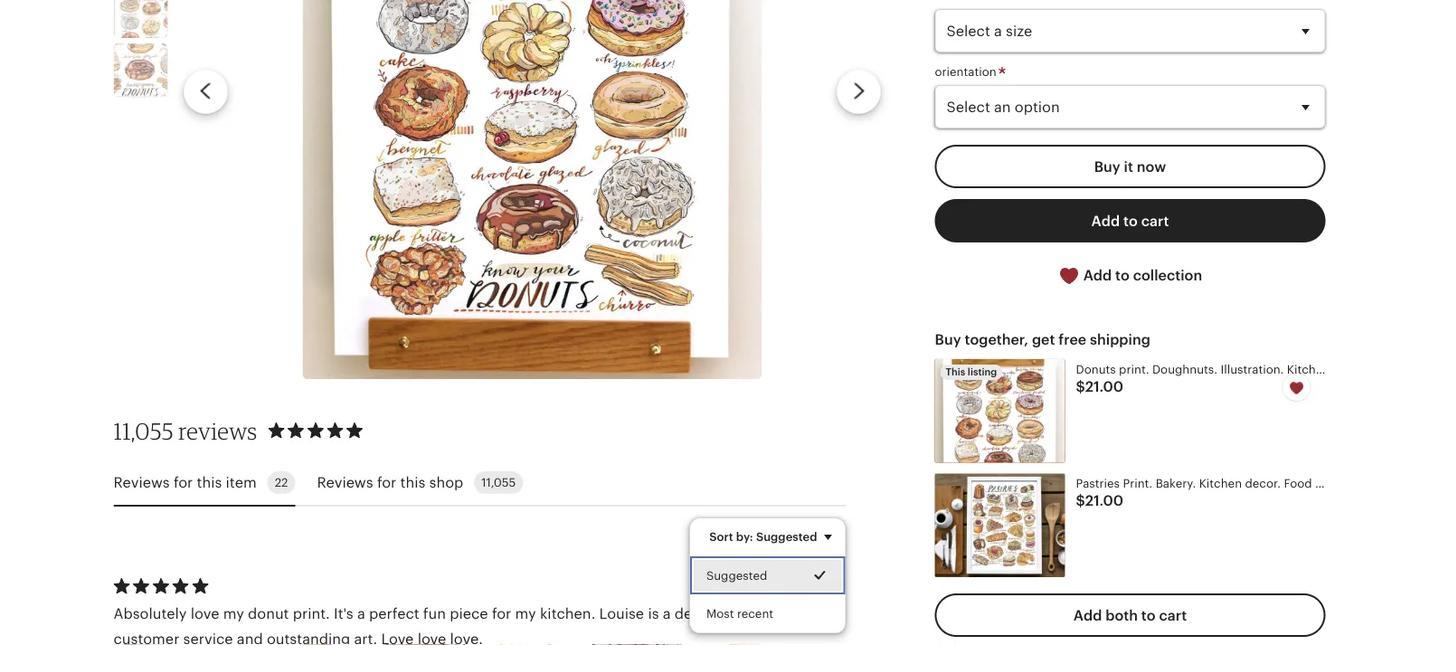 Task type: locate. For each thing, give the bounding box(es) containing it.
0 horizontal spatial love
[[191, 605, 219, 622]]

print. up outstanding
[[293, 605, 330, 622]]

0 horizontal spatial buy
[[935, 331, 961, 348]]

buy left it
[[1094, 158, 1121, 174]]

cart right both at the bottom right of the page
[[1159, 607, 1187, 623]]

most recent
[[707, 607, 774, 621]]

0 vertical spatial to
[[1124, 212, 1138, 229]]

for inside absolutely love my donut print. it's a perfect fun piece for my kitchen. louise is a delight, excellent customer service and outstanding art. love love love.
[[492, 605, 511, 622]]

this left item
[[197, 475, 222, 491]]

buy inside button
[[1094, 158, 1121, 174]]

1 horizontal spatial a
[[663, 605, 671, 622]]

0 vertical spatial love
[[191, 605, 219, 622]]

add to cart button
[[935, 199, 1326, 242]]

1 horizontal spatial art.
[[1403, 362, 1422, 376]]

this left shop
[[400, 475, 425, 491]]

a
[[357, 605, 365, 622], [663, 605, 671, 622]]

tab list
[[114, 461, 846, 507]]

this listing
[[946, 367, 997, 378]]

my left kitchen.
[[515, 605, 536, 622]]

menu
[[690, 518, 846, 634]]

customer
[[114, 631, 179, 645]]

2 my from the left
[[515, 605, 536, 622]]

1 horizontal spatial print.
[[1119, 362, 1149, 376]]

1 horizontal spatial reviews
[[317, 475, 373, 491]]

reviews for this shop
[[317, 475, 463, 491]]

cart down now at right
[[1142, 212, 1169, 229]]

1 vertical spatial art.
[[354, 631, 377, 645]]

art.
[[1403, 362, 1422, 376], [354, 631, 377, 645]]

reviews down 11,055 reviews
[[114, 475, 170, 491]]

my
[[223, 605, 244, 622], [515, 605, 536, 622]]

1 vertical spatial buy
[[935, 331, 961, 348]]

art. inside absolutely love my donut print. it's a perfect fun piece for my kitchen. louise is a delight, excellent customer service and outstanding art. love love love.
[[354, 631, 377, 645]]

this for shop
[[400, 475, 425, 491]]

21.00
[[1085, 378, 1124, 395], [1085, 493, 1124, 509]]

a right is
[[663, 605, 671, 622]]

add left both at the bottom right of the page
[[1074, 607, 1102, 623]]

1 vertical spatial suggested
[[707, 569, 768, 582]]

print. down the shipping
[[1119, 362, 1149, 376]]

buy for buy together, get free shipping
[[935, 331, 961, 348]]

buy it now
[[1094, 158, 1167, 174]]

suggested
[[756, 530, 817, 543], [707, 569, 768, 582]]

orientation
[[935, 65, 1000, 78]]

0 horizontal spatial reviews
[[114, 475, 170, 491]]

1 horizontal spatial 11,055
[[482, 476, 516, 490]]

0 horizontal spatial a
[[357, 605, 365, 622]]

excellent
[[732, 605, 794, 622]]

0 horizontal spatial print.
[[293, 605, 330, 622]]

0 vertical spatial print.
[[1119, 362, 1149, 376]]

1 vertical spatial print.
[[293, 605, 330, 622]]

this for item
[[197, 475, 222, 491]]

add both to cart
[[1074, 607, 1187, 623]]

love
[[191, 605, 219, 622], [418, 631, 446, 645]]

love down "fun"
[[418, 631, 446, 645]]

1 my from the left
[[223, 605, 244, 622]]

$
[[1076, 378, 1085, 395], [1076, 493, 1085, 509]]

for down 11,055 reviews
[[174, 475, 193, 491]]

by:
[[736, 530, 753, 543]]

11,055 right shop
[[482, 476, 516, 490]]

0 horizontal spatial my
[[223, 605, 244, 622]]

suggested right by:
[[756, 530, 817, 543]]

1 vertical spatial cart
[[1159, 607, 1187, 623]]

add to cart
[[1092, 212, 1169, 229]]

print. inside absolutely love my donut print. it's a perfect fun piece for my kitchen. louise is a delight, excellent customer service and outstanding art. love love love.
[[293, 605, 330, 622]]

1 horizontal spatial this
[[400, 475, 425, 491]]

1 $ from the top
[[1076, 378, 1085, 395]]

21.00 inside donuts print. doughnuts. illustration. kitchen decor. food art. sw $ 21.00
[[1085, 378, 1124, 395]]

$ down 'donuts'
[[1076, 378, 1085, 395]]

sort by: suggested button
[[696, 518, 853, 556]]

reviews for reviews for this item
[[114, 475, 170, 491]]

add to collection
[[1080, 267, 1203, 283]]

0 vertical spatial 21.00
[[1085, 378, 1124, 395]]

reviews
[[114, 475, 170, 491], [317, 475, 373, 491]]

reviews right 22
[[317, 475, 373, 491]]

11,055 inside tab list
[[482, 476, 516, 490]]

0 horizontal spatial for
[[174, 475, 193, 491]]

sw
[[1425, 362, 1439, 376]]

2 this from the left
[[400, 475, 425, 491]]

1 horizontal spatial buy
[[1094, 158, 1121, 174]]

add down add to cart button
[[1084, 267, 1112, 283]]

1 vertical spatial 21.00
[[1085, 493, 1124, 509]]

1 horizontal spatial love
[[418, 631, 446, 645]]

shop
[[429, 475, 463, 491]]

add
[[1092, 212, 1120, 229], [1084, 267, 1112, 283], [1074, 607, 1102, 623]]

11,055
[[114, 417, 174, 445], [482, 476, 516, 490]]

0 horizontal spatial art.
[[354, 631, 377, 645]]

$ right "pastries print. bakery. kitchen decor. food illustration. sweet things. european. cakes. sweet tooth." 'image'
[[1076, 493, 1085, 509]]

a right it's
[[357, 605, 365, 622]]

add both to cart button
[[935, 593, 1326, 637]]

art. inside donuts print. doughnuts. illustration. kitchen decor. food art. sw $ 21.00
[[1403, 362, 1422, 376]]

to left collection
[[1116, 267, 1130, 283]]

to
[[1124, 212, 1138, 229], [1116, 267, 1130, 283], [1142, 607, 1156, 623]]

outstanding
[[267, 631, 350, 645]]

art. left sw
[[1403, 362, 1422, 376]]

sort by: suggested
[[710, 530, 817, 543]]

0 vertical spatial add
[[1092, 212, 1120, 229]]

suggested inside button
[[707, 569, 768, 582]]

2 horizontal spatial for
[[492, 605, 511, 622]]

cart
[[1142, 212, 1169, 229], [1159, 607, 1187, 623]]

print. inside donuts print. doughnuts. illustration. kitchen decor. food art. sw $ 21.00
[[1119, 362, 1149, 376]]

0 vertical spatial buy
[[1094, 158, 1121, 174]]

1 vertical spatial 11,055
[[482, 476, 516, 490]]

1 vertical spatial $
[[1076, 493, 1085, 509]]

buy for buy it now
[[1094, 158, 1121, 174]]

to for collection
[[1116, 267, 1130, 283]]

0 horizontal spatial this
[[197, 475, 222, 491]]

11,055 up "reviews for this item"
[[114, 417, 174, 445]]

1 horizontal spatial for
[[377, 475, 397, 491]]

this
[[197, 475, 222, 491], [400, 475, 425, 491]]

donuts print. doughnuts. illustration. kitchen decor. food image 5 image
[[114, 43, 168, 98]]

collection
[[1133, 267, 1203, 283]]

louise
[[599, 605, 644, 622]]

1 vertical spatial add
[[1084, 267, 1112, 283]]

buy
[[1094, 158, 1121, 174], [935, 331, 961, 348]]

1 vertical spatial to
[[1116, 267, 1130, 283]]

perfect
[[369, 605, 419, 622]]

print.
[[1119, 362, 1149, 376], [293, 605, 330, 622]]

art. left "love"
[[354, 631, 377, 645]]

to right both at the bottom right of the page
[[1142, 607, 1156, 623]]

1 reviews from the left
[[114, 475, 170, 491]]

suggested up most recent
[[707, 569, 768, 582]]

love up service
[[191, 605, 219, 622]]

0 vertical spatial $
[[1076, 378, 1085, 395]]

0 vertical spatial suggested
[[756, 530, 817, 543]]

my up and
[[223, 605, 244, 622]]

0 vertical spatial art.
[[1403, 362, 1422, 376]]

for left shop
[[377, 475, 397, 491]]

service
[[183, 631, 233, 645]]

2 reviews from the left
[[317, 475, 373, 491]]

to down buy it now button at right top
[[1124, 212, 1138, 229]]

1 21.00 from the top
[[1085, 378, 1124, 395]]

for
[[174, 475, 193, 491], [377, 475, 397, 491], [492, 605, 511, 622]]

together,
[[965, 331, 1029, 348]]

add down the buy it now
[[1092, 212, 1120, 229]]

most
[[707, 607, 734, 621]]

2 vertical spatial add
[[1074, 607, 1102, 623]]

is
[[648, 605, 659, 622]]

donuts print. doughnuts. illustration. kitchen decor. food image 1 image
[[303, 0, 762, 379]]

buy it now button
[[935, 145, 1326, 188]]

illustration.
[[1221, 362, 1284, 376]]

buy up this
[[935, 331, 961, 348]]

0 vertical spatial 11,055
[[114, 417, 174, 445]]

11,055 for 11,055 reviews
[[114, 417, 174, 445]]

for right piece
[[492, 605, 511, 622]]

listing
[[968, 367, 997, 378]]

reviews
[[179, 417, 257, 445]]

1 this from the left
[[197, 475, 222, 491]]

donuts
[[1076, 362, 1116, 376]]

0 horizontal spatial 11,055
[[114, 417, 174, 445]]

food
[[1372, 362, 1400, 376]]

1 horizontal spatial my
[[515, 605, 536, 622]]



Task type: describe. For each thing, give the bounding box(es) containing it.
11,055 for 11,055
[[482, 476, 516, 490]]

get
[[1032, 331, 1055, 348]]

0 vertical spatial cart
[[1142, 212, 1169, 229]]

donuts print. doughnuts. illustration. kitchen decor. food art. sweets. bakery. image
[[935, 359, 1065, 463]]

2 $ from the top
[[1076, 493, 1085, 509]]

fun
[[423, 605, 446, 622]]

this
[[946, 367, 966, 378]]

add to collection button
[[935, 253, 1326, 298]]

to for cart
[[1124, 212, 1138, 229]]

donut
[[248, 605, 289, 622]]

$ 21.00
[[1076, 493, 1124, 509]]

sort
[[710, 530, 733, 543]]

now
[[1137, 158, 1167, 174]]

donuts print. doughnuts. illustration. kitchen decor. food art. sw $ 21.00
[[1076, 362, 1439, 395]]

absolutely love my donut print. it's a perfect fun piece for my kitchen. louise is a delight, excellent customer service and outstanding art. love love love.
[[114, 605, 794, 645]]

1 vertical spatial love
[[418, 631, 446, 645]]

free
[[1059, 331, 1087, 348]]

2 21.00 from the top
[[1085, 493, 1124, 509]]

pastries print. bakery. kitchen decor. food illustration. sweet things. european. cakes. sweet tooth. image
[[935, 474, 1065, 577]]

add for add to collection
[[1084, 267, 1112, 283]]

add for add to cart
[[1092, 212, 1120, 229]]

2 a from the left
[[663, 605, 671, 622]]

reviews for reviews for this shop
[[317, 475, 373, 491]]

it
[[1124, 158, 1134, 174]]

donuts print. doughnuts. illustration. kitchen decor. food image 4 image
[[114, 0, 168, 38]]

delight,
[[675, 605, 728, 622]]

reviews for this item
[[114, 475, 257, 491]]

doughnuts.
[[1153, 362, 1218, 376]]

for for shop
[[377, 475, 397, 491]]

shipping
[[1090, 331, 1151, 348]]

11,055 reviews
[[114, 417, 257, 445]]

tab list containing reviews for this item
[[114, 461, 846, 507]]

decor.
[[1333, 362, 1369, 376]]

recent
[[737, 607, 774, 621]]

buy together, get free shipping
[[935, 331, 1151, 348]]

both
[[1106, 607, 1138, 623]]

menu containing suggested
[[690, 518, 846, 634]]

kitchen.
[[540, 605, 596, 622]]

item
[[226, 475, 257, 491]]

kitchen
[[1287, 362, 1330, 376]]

1 a from the left
[[357, 605, 365, 622]]

add for add both to cart
[[1074, 607, 1102, 623]]

it's
[[334, 605, 353, 622]]

love.
[[450, 631, 483, 645]]

absolutely
[[114, 605, 187, 622]]

22
[[275, 476, 288, 490]]

love
[[381, 631, 414, 645]]

suggested inside popup button
[[756, 530, 817, 543]]

most recent button
[[691, 595, 845, 633]]

piece
[[450, 605, 488, 622]]

$ inside donuts print. doughnuts. illustration. kitchen decor. food art. sw $ 21.00
[[1076, 378, 1085, 395]]

and
[[237, 631, 263, 645]]

2 vertical spatial to
[[1142, 607, 1156, 623]]

suggested button
[[691, 557, 845, 595]]

for for item
[[174, 475, 193, 491]]



Task type: vqa. For each thing, say whether or not it's contained in the screenshot.
perfect
yes



